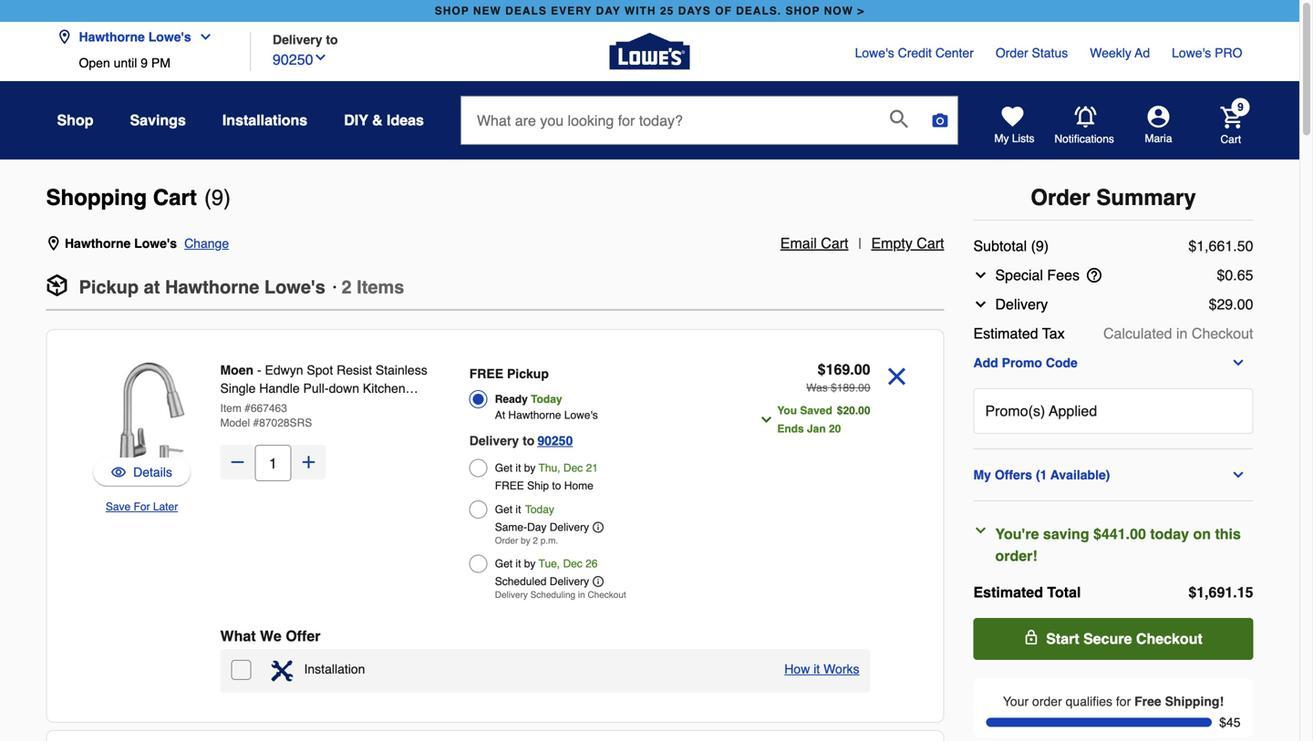 Task type: vqa. For each thing, say whether or not it's contained in the screenshot.
the Outdoor
no



Task type: describe. For each thing, give the bounding box(es) containing it.
2 vertical spatial 9
[[211, 185, 224, 210]]

2 items
[[342, 277, 404, 298]]

0 vertical spatial today
[[531, 393, 562, 406]]

subtotal (9)
[[974, 238, 1049, 254]]

savings
[[130, 112, 186, 129]]

how it works button
[[785, 660, 860, 679]]

option group containing free pickup
[[470, 361, 723, 606]]

chevron down image inside my offers (1 available) link
[[1231, 468, 1246, 483]]

shop new deals every day with 25 days of deals. shop now >
[[435, 5, 865, 17]]

90250 inside option group
[[538, 434, 573, 448]]

1 vertical spatial 20
[[829, 423, 841, 436]]

edwyn spot resist stainless single handle pull-down kitchen faucet with deck plate and soap dispenser included
[[220, 363, 428, 432]]

my offers (1 available) link
[[974, 464, 1254, 486]]

credit
[[898, 46, 932, 60]]

savings button
[[130, 104, 186, 137]]

details
[[133, 465, 172, 480]]

scheduled
[[495, 576, 547, 588]]

days
[[678, 5, 711, 17]]

info image for same-day delivery
[[593, 522, 604, 533]]

special fees tooltip
[[1087, 268, 1110, 283]]

dispenser
[[220, 418, 278, 432]]

90250 button inside option group
[[538, 430, 573, 452]]

lowe's home improvement notification center image
[[1075, 106, 1097, 128]]

at
[[144, 277, 160, 298]]

hawthorne inside option group
[[508, 409, 561, 422]]

lowe's home improvement logo image
[[610, 11, 690, 92]]

search image
[[890, 110, 908, 128]]

get it today
[[495, 504, 554, 516]]

shopping
[[46, 185, 147, 210]]

pickup at hawthorne lowe's
[[79, 277, 326, 298]]

status
[[1032, 46, 1068, 60]]

lowe's home improvement lists image
[[1002, 106, 1024, 128]]

lowe's left bullet icon
[[264, 277, 326, 298]]

hawthorne lowe's button
[[57, 19, 220, 56]]

total
[[1048, 584, 1081, 601]]

deck
[[289, 400, 318, 414]]

with
[[625, 5, 656, 17]]

tax
[[1043, 325, 1065, 342]]

0 horizontal spatial 90250
[[273, 51, 313, 68]]

2 shop from the left
[[786, 5, 820, 17]]

dec for 21
[[564, 462, 583, 475]]

order for order status
[[996, 46, 1029, 60]]

hawthorne down 'change'
[[165, 277, 259, 298]]

65
[[1238, 267, 1254, 284]]

chevron down image inside hawthorne lowe's button
[[191, 30, 213, 44]]

$ 169 .00 was $ 189 .00
[[807, 361, 871, 395]]

estimated total
[[974, 584, 1081, 601]]

lowe's inside option group
[[564, 409, 598, 422]]

jan
[[807, 423, 826, 436]]

moen
[[220, 363, 254, 378]]

Stepper number input field with increment and decrement buttons number field
[[255, 445, 291, 482]]

1,691
[[1197, 584, 1233, 601]]

#87028srs
[[253, 417, 312, 430]]

cart for email cart
[[821, 235, 849, 252]]

start
[[1046, 631, 1080, 648]]

free for free ship to home
[[495, 480, 524, 493]]

$ inside you saved $ 20 .00 ends jan 20
[[837, 405, 843, 417]]

1 horizontal spatial in
[[1177, 325, 1188, 342]]

we
[[260, 628, 282, 645]]

open
[[79, 56, 110, 70]]

secure image
[[1025, 630, 1039, 645]]

15
[[1238, 584, 1254, 601]]

$441.00
[[1094, 526, 1146, 543]]

deals.
[[736, 5, 782, 17]]

delivery to
[[273, 32, 338, 47]]

0 vertical spatial 90250 button
[[273, 47, 328, 71]]

subtotal
[[974, 238, 1027, 254]]

how it works
[[785, 662, 860, 677]]

thu,
[[539, 462, 561, 475]]

day
[[596, 5, 621, 17]]

0 vertical spatial pickup
[[79, 277, 139, 298]]

. for 1,661
[[1233, 238, 1238, 254]]

item
[[220, 402, 242, 415]]

.00 inside you saved $ 20 .00 ends jan 20
[[855, 405, 871, 417]]

maria
[[1145, 132, 1173, 145]]

estimated for estimated tax
[[974, 325, 1039, 342]]

order by 2 p.m.
[[495, 536, 558, 546]]

email cart button
[[781, 233, 849, 254]]

pm
[[151, 56, 170, 70]]

save for later
[[106, 501, 178, 514]]

diy
[[344, 112, 368, 129]]

-
[[257, 363, 261, 378]]

works
[[824, 662, 860, 677]]

1 vertical spatial 9
[[1238, 101, 1244, 113]]

. for 0
[[1233, 267, 1238, 284]]

every
[[551, 5, 592, 17]]

open until 9 pm
[[79, 56, 170, 70]]

your
[[1003, 695, 1029, 709]]

$ for $ 169 .00 was $ 189 .00
[[818, 361, 826, 378]]

weekly ad link
[[1090, 44, 1150, 62]]

29
[[1217, 296, 1233, 313]]

to for delivery to
[[326, 32, 338, 47]]

pull-
[[303, 381, 329, 396]]

start secure checkout button
[[974, 618, 1254, 660]]

ship
[[527, 480, 549, 493]]

2 inside option group
[[533, 536, 538, 546]]

by for thu, dec 21
[[524, 462, 536, 475]]

50
[[1238, 238, 1254, 254]]

add
[[974, 356, 999, 370]]

$ for $ 1,691 . 15
[[1189, 584, 1197, 601]]

resist
[[337, 363, 372, 378]]

delivery up delivery scheduling in checkout
[[550, 576, 589, 588]]

get it by tue, dec 26
[[495, 558, 598, 571]]

$45
[[1220, 716, 1241, 730]]

(
[[204, 185, 211, 210]]

save for later button
[[106, 498, 178, 516]]

21
[[586, 462, 598, 475]]

$ right was
[[831, 382, 837, 395]]

chevron down image down the subtotal
[[974, 268, 988, 283]]

26
[[586, 558, 598, 571]]

change
[[184, 236, 229, 251]]

1 vertical spatial by
[[521, 536, 531, 546]]

start secure checkout
[[1046, 631, 1203, 648]]

with
[[263, 400, 286, 414]]

1 vertical spatial today
[[525, 504, 554, 516]]

at
[[495, 409, 505, 422]]

lowe's credit center
[[855, 46, 974, 60]]

promo(s)
[[986, 403, 1046, 420]]

spot
[[307, 363, 333, 378]]

chevron down image down delivery to
[[313, 50, 328, 65]]

hawthorne inside button
[[79, 30, 145, 44]]

get for get it by thu, dec 21
[[495, 462, 513, 475]]

it for get it by thu, dec 21
[[516, 462, 521, 475]]

scheduling
[[531, 590, 576, 601]]

items
[[357, 277, 404, 298]]

pro
[[1215, 46, 1243, 60]]

at hawthorne lowe's
[[495, 409, 598, 422]]

new
[[473, 5, 502, 17]]

diy & ideas
[[344, 112, 424, 129]]

cart for empty cart
[[917, 235, 945, 252]]

&
[[372, 112, 383, 129]]

get for get it by tue, dec 26
[[495, 558, 513, 571]]

lowe's home improvement cart image
[[1221, 106, 1243, 128]]

checkout for calculated in checkout
[[1192, 325, 1254, 342]]

quickview image
[[111, 463, 126, 482]]

estimated for estimated total
[[974, 584, 1043, 601]]

empty cart button
[[872, 233, 945, 254]]



Task type: locate. For each thing, give the bounding box(es) containing it.
in
[[1177, 325, 1188, 342], [578, 590, 585, 601]]

order status link
[[996, 44, 1068, 62]]

0 vertical spatial .
[[1233, 238, 1238, 254]]

1 vertical spatial estimated
[[974, 584, 1043, 601]]

2 . from the top
[[1233, 267, 1238, 284]]

installations button
[[222, 104, 308, 137]]

now
[[824, 5, 854, 17]]

delivery for delivery scheduling in checkout
[[495, 590, 528, 601]]

90250 button up installations
[[273, 47, 328, 71]]

ad
[[1135, 46, 1150, 60]]

promo(s) applied
[[986, 403, 1098, 420]]

it
[[516, 462, 521, 475], [516, 504, 521, 516], [516, 558, 521, 571], [814, 662, 820, 677]]

90250 button down at hawthorne lowe's
[[538, 430, 573, 452]]

0 horizontal spatial to
[[326, 32, 338, 47]]

2 vertical spatial .
[[1233, 584, 1238, 601]]

it inside button
[[814, 662, 820, 677]]

delivery for delivery
[[996, 296, 1048, 313]]

was
[[807, 382, 828, 395]]

it down delivery to 90250
[[516, 462, 521, 475]]

edwyn spot resist stainless single handle pull-down kitchen faucet with deck plate and soap dispenser included image
[[76, 359, 208, 491]]

by for tue, dec 26
[[524, 558, 536, 571]]

lowe's left credit
[[855, 46, 895, 60]]

center
[[936, 46, 974, 60]]

applied
[[1049, 403, 1098, 420]]

$ 29 .00
[[1209, 296, 1254, 313]]

2 vertical spatial to
[[552, 480, 561, 493]]

lowe's inside button
[[148, 30, 191, 44]]

estimated up promo
[[974, 325, 1039, 342]]

2 estimated from the top
[[974, 584, 1043, 601]]

it up scheduled
[[516, 558, 521, 571]]

cart for shopping cart ( 9 )
[[153, 185, 197, 210]]

ends
[[777, 423, 804, 436]]

1 horizontal spatial to
[[523, 434, 535, 448]]

handle
[[259, 381, 300, 396]]

lowe's
[[148, 30, 191, 44], [855, 46, 895, 60], [1172, 46, 1212, 60], [134, 236, 177, 251], [264, 277, 326, 298], [564, 409, 598, 422]]

0 vertical spatial my
[[995, 132, 1009, 145]]

2 get from the top
[[495, 504, 513, 516]]

it up same-
[[516, 504, 521, 516]]

in right calculated
[[1177, 325, 1188, 342]]

1 vertical spatial .
[[1233, 267, 1238, 284]]

to for delivery to 90250
[[523, 434, 535, 448]]

cart right empty
[[917, 235, 945, 252]]

1 vertical spatial in
[[578, 590, 585, 601]]

1 vertical spatial free
[[495, 480, 524, 493]]

checkout down 29 on the right top
[[1192, 325, 1254, 342]]

0 horizontal spatial my
[[974, 468, 991, 483]]

$ for $ 0 . 65
[[1217, 267, 1225, 284]]

1 dec from the top
[[564, 462, 583, 475]]

free pickup
[[470, 367, 549, 381]]

$ 1,661 . 50
[[1189, 238, 1254, 254]]

None search field
[[461, 96, 959, 162]]

by up the ship
[[524, 462, 536, 475]]

lowe's up at
[[134, 236, 177, 251]]

estimated down order!
[[974, 584, 1043, 601]]

pickup inside option group
[[507, 367, 549, 381]]

delivery up installations
[[273, 32, 322, 47]]

0 horizontal spatial 2
[[342, 277, 352, 298]]

order status
[[996, 46, 1068, 60]]

day
[[527, 521, 547, 534]]

hawthorne up open until 9 pm
[[79, 30, 145, 44]]

p.m.
[[541, 536, 558, 546]]

shop
[[57, 112, 93, 129]]

$ left "65"
[[1217, 267, 1225, 284]]

location image up pickup image
[[46, 236, 61, 251]]

delivery for delivery to
[[273, 32, 322, 47]]

0 vertical spatial in
[[1177, 325, 1188, 342]]

available)
[[1051, 468, 1110, 483]]

1 horizontal spatial 20
[[843, 405, 855, 417]]

today
[[1151, 526, 1189, 543]]

it for get it today
[[516, 504, 521, 516]]

$ for $ 29 .00
[[1209, 296, 1217, 313]]

delivery down at
[[470, 434, 519, 448]]

.00 left remove item image
[[855, 382, 871, 395]]

included
[[281, 418, 330, 432]]

order inside option group
[[495, 536, 518, 546]]

it for how it works
[[814, 662, 820, 677]]

0 vertical spatial estimated
[[974, 325, 1039, 342]]

free
[[1135, 695, 1162, 709]]

1 vertical spatial dec
[[563, 558, 583, 571]]

0 vertical spatial dec
[[564, 462, 583, 475]]

pickup image
[[46, 275, 68, 296]]

2 down day at the bottom left of page
[[533, 536, 538, 546]]

1,661
[[1197, 238, 1233, 254]]

2 dec from the top
[[563, 558, 583, 571]]

1 vertical spatial info image
[[593, 576, 604, 587]]

cart right the email
[[821, 235, 849, 252]]

chevron down image
[[313, 50, 328, 65], [974, 268, 988, 283], [1231, 356, 1246, 370], [974, 524, 988, 538]]

lowe's up 21 in the bottom left of the page
[[564, 409, 598, 422]]

on
[[1194, 526, 1211, 543]]

email cart
[[781, 235, 849, 252]]

. up $ 29 .00
[[1233, 267, 1238, 284]]

special fees image
[[1087, 268, 1102, 283]]

1 horizontal spatial 9
[[211, 185, 224, 210]]

it right how
[[814, 662, 820, 677]]

0 vertical spatial order
[[996, 46, 1029, 60]]

code
[[1046, 356, 1078, 370]]

pickup up ready today on the left bottom
[[507, 367, 549, 381]]

order down same-
[[495, 536, 518, 546]]

1 vertical spatial checkout
[[588, 590, 626, 601]]

2 vertical spatial by
[[524, 558, 536, 571]]

this
[[1215, 526, 1241, 543]]

1 shop from the left
[[435, 5, 469, 17]]

location image left hawthorne lowe's
[[57, 30, 72, 44]]

0 vertical spatial 20
[[843, 405, 855, 417]]

1 vertical spatial my
[[974, 468, 991, 483]]

order left status
[[996, 46, 1029, 60]]

delivery down special
[[996, 296, 1048, 313]]

1 estimated from the top
[[974, 325, 1039, 342]]

$ left 15
[[1189, 584, 1197, 601]]

$ up was
[[818, 361, 826, 378]]

1 get from the top
[[495, 462, 513, 475]]

90250 down at hawthorne lowe's
[[538, 434, 573, 448]]

hawthorne down ready today on the left bottom
[[508, 409, 561, 422]]

get up same-
[[495, 504, 513, 516]]

$ 1,691 . 15
[[1189, 584, 1254, 601]]

0 vertical spatial by
[[524, 462, 536, 475]]

weekly ad
[[1090, 46, 1150, 60]]

shop left now
[[786, 5, 820, 17]]

info image for scheduled delivery
[[593, 576, 604, 587]]

1 horizontal spatial 2
[[533, 536, 538, 546]]

secure
[[1084, 631, 1132, 648]]

2 info image from the top
[[593, 576, 604, 587]]

3 . from the top
[[1233, 584, 1238, 601]]

20 down 189
[[843, 405, 855, 417]]

plate
[[322, 400, 351, 414]]

delivery for delivery to 90250
[[470, 434, 519, 448]]

in inside option group
[[578, 590, 585, 601]]

0 vertical spatial info image
[[593, 522, 604, 533]]

0 vertical spatial 90250
[[273, 51, 313, 68]]

2 horizontal spatial order
[[1031, 185, 1091, 210]]

25
[[660, 5, 674, 17]]

$ down 189
[[837, 405, 843, 417]]

checkout inside 'button'
[[1136, 631, 1203, 648]]

my
[[995, 132, 1009, 145], [974, 468, 991, 483]]

order for order summary
[[1031, 185, 1091, 210]]

today up at hawthorne lowe's
[[531, 393, 562, 406]]

1 vertical spatial get
[[495, 504, 513, 516]]

checkout right secure at the right bottom
[[1136, 631, 1203, 648]]

0 vertical spatial to
[[326, 32, 338, 47]]

calculated in checkout
[[1104, 325, 1254, 342]]

0 vertical spatial location image
[[57, 30, 72, 44]]

9 left "pm" on the left
[[141, 56, 148, 70]]

. down this
[[1233, 584, 1238, 601]]

1 horizontal spatial pickup
[[507, 367, 549, 381]]

3 get from the top
[[495, 558, 513, 571]]

hawthorne
[[79, 30, 145, 44], [65, 236, 131, 251], [165, 277, 259, 298], [508, 409, 561, 422]]

. for 1,691
[[1233, 584, 1238, 601]]

you're saving  $441.00  today on this order!
[[996, 526, 1241, 565]]

$
[[1189, 238, 1197, 254], [1217, 267, 1225, 284], [1209, 296, 1217, 313], [818, 361, 826, 378], [831, 382, 837, 395], [837, 405, 843, 417], [1189, 584, 1197, 601]]

Search Query text field
[[462, 97, 876, 144]]

$ 0 . 65
[[1217, 267, 1254, 284]]

.00 down 189
[[855, 405, 871, 417]]

.00 down "65"
[[1233, 296, 1254, 313]]

free up get it today
[[495, 480, 524, 493]]

cart inside 'email cart' button
[[821, 235, 849, 252]]

90250 down delivery to
[[273, 51, 313, 68]]

how
[[785, 662, 810, 677]]

0 horizontal spatial pickup
[[79, 277, 139, 298]]

free up ready
[[470, 367, 504, 381]]

1 vertical spatial pickup
[[507, 367, 549, 381]]

empty cart
[[872, 235, 945, 252]]

location image
[[57, 30, 72, 44], [46, 236, 61, 251]]

.
[[1233, 238, 1238, 254], [1233, 267, 1238, 284], [1233, 584, 1238, 601]]

1 horizontal spatial shop
[[786, 5, 820, 17]]

0 vertical spatial checkout
[[1192, 325, 1254, 342]]

0 horizontal spatial in
[[578, 590, 585, 601]]

dec left 26
[[563, 558, 583, 571]]

it for get it by tue, dec 26
[[516, 558, 521, 571]]

save
[[106, 501, 131, 514]]

chevron down image down $ 29 .00
[[1231, 356, 1246, 370]]

lowe's left pro
[[1172, 46, 1212, 60]]

camera image
[[931, 111, 950, 130]]

hawthorne lowe's change
[[65, 236, 229, 251]]

.00 up 189
[[850, 361, 871, 378]]

2 horizontal spatial 9
[[1238, 101, 1244, 113]]

single
[[220, 381, 256, 396]]

my left offers in the right of the page
[[974, 468, 991, 483]]

delivery to 90250
[[470, 434, 573, 448]]

1 vertical spatial 90250 button
[[538, 430, 573, 452]]

bullet image
[[333, 286, 336, 289]]

lowe's inside 'link'
[[1172, 46, 1212, 60]]

stainless
[[376, 363, 428, 378]]

cart left "("
[[153, 185, 197, 210]]

chevron down image
[[191, 30, 213, 44], [974, 297, 988, 312], [759, 413, 774, 427], [1231, 468, 1246, 483]]

1 vertical spatial location image
[[46, 236, 61, 251]]

order
[[1033, 695, 1062, 709]]

0 vertical spatial get
[[495, 462, 513, 475]]

$ left 50
[[1189, 238, 1197, 254]]

2 horizontal spatial to
[[552, 480, 561, 493]]

9 up 'change'
[[211, 185, 224, 210]]

dec up home
[[564, 462, 583, 475]]

hawthorne down shopping
[[65, 236, 131, 251]]

assembly image
[[271, 660, 293, 682]]

what we offer
[[220, 628, 321, 645]]

2 vertical spatial checkout
[[1136, 631, 1203, 648]]

.00
[[1233, 296, 1254, 313], [850, 361, 871, 378], [855, 382, 871, 395], [855, 405, 871, 417]]

remove item image
[[882, 361, 913, 392]]

info image up 26
[[593, 522, 604, 533]]

free for free pickup
[[470, 367, 504, 381]]

estimated
[[974, 325, 1039, 342], [974, 584, 1043, 601]]

moen -
[[220, 363, 265, 378]]

notifications
[[1055, 132, 1115, 145]]

$ for $ 1,661 . 50
[[1189, 238, 1197, 254]]

for
[[134, 501, 150, 514]]

1 . from the top
[[1233, 238, 1238, 254]]

you saved $ 20 .00 ends jan 20
[[777, 405, 871, 436]]

minus image
[[228, 453, 247, 472]]

calculated
[[1104, 325, 1173, 342]]

checkout for start secure checkout
[[1136, 631, 1203, 648]]

0 vertical spatial 9
[[141, 56, 148, 70]]

delivery down scheduled
[[495, 590, 528, 601]]

shopping cart ( 9 )
[[46, 185, 231, 210]]

home
[[564, 480, 594, 493]]

delivery up "p.m."
[[550, 521, 589, 534]]

1 vertical spatial order
[[1031, 185, 1091, 210]]

get it by thu, dec 21
[[495, 462, 598, 475]]

my for my lists
[[995, 132, 1009, 145]]

of
[[715, 5, 732, 17]]

chevron down image inside add promo code link
[[1231, 356, 1246, 370]]

1 info image from the top
[[593, 522, 604, 533]]

deals
[[505, 5, 547, 17]]

0 horizontal spatial 90250 button
[[273, 47, 328, 71]]

delivery scheduling in checkout
[[495, 590, 626, 601]]

cart inside empty cart button
[[917, 235, 945, 252]]

1 horizontal spatial order
[[996, 46, 1029, 60]]

option group
[[470, 361, 723, 606]]

1 vertical spatial 2
[[533, 536, 538, 546]]

info image down 26
[[593, 576, 604, 587]]

chevron down image inside you're saving  $441.00  today on this order! link
[[974, 524, 988, 538]]

2 right bullet icon
[[342, 277, 352, 298]]

chevron down image left you're
[[974, 524, 988, 538]]

ideas
[[387, 112, 424, 129]]

2 vertical spatial get
[[495, 558, 513, 571]]

0 horizontal spatial 20
[[829, 423, 841, 436]]

$ down $ 0 . 65
[[1209, 296, 1217, 313]]

weekly
[[1090, 46, 1132, 60]]

20 right "jan"
[[829, 423, 841, 436]]

info image
[[593, 522, 604, 533], [593, 576, 604, 587]]

get up scheduled
[[495, 558, 513, 571]]

what
[[220, 628, 256, 645]]

in right the scheduling
[[578, 590, 585, 601]]

0 horizontal spatial 9
[[141, 56, 148, 70]]

order up '(9)'
[[1031, 185, 1091, 210]]

shop left new
[[435, 5, 469, 17]]

0 horizontal spatial shop
[[435, 5, 469, 17]]

0 vertical spatial free
[[470, 367, 504, 381]]

hawthorne lowe's
[[79, 30, 191, 44]]

plus image
[[300, 453, 318, 472]]

kitchen
[[363, 381, 406, 396]]

checkout down 26
[[588, 590, 626, 601]]

item #667463 model #87028srs
[[220, 402, 312, 430]]

pickup left at
[[79, 277, 139, 298]]

lowe's up "pm" on the left
[[148, 30, 191, 44]]

0 horizontal spatial order
[[495, 536, 518, 546]]

special
[[996, 267, 1043, 284]]

. up $ 0 . 65
[[1233, 238, 1238, 254]]

1 horizontal spatial 90250
[[538, 434, 573, 448]]

169
[[826, 361, 850, 378]]

cart down 'lowe's home improvement cart' image
[[1221, 133, 1242, 146]]

2 vertical spatial order
[[495, 536, 518, 546]]

order for order by 2 p.m.
[[495, 536, 518, 546]]

by down day at the bottom left of page
[[521, 536, 531, 546]]

my lists
[[995, 132, 1035, 145]]

email
[[781, 235, 817, 252]]

by left the tue,
[[524, 558, 536, 571]]

my for my offers (1 available)
[[974, 468, 991, 483]]

dec for 26
[[563, 558, 583, 571]]

1 horizontal spatial 90250 button
[[538, 430, 573, 452]]

1 horizontal spatial my
[[995, 132, 1009, 145]]

1 vertical spatial to
[[523, 434, 535, 448]]

order!
[[996, 548, 1038, 565]]

9 down pro
[[1238, 101, 1244, 113]]

my left lists
[[995, 132, 1009, 145]]

get down delivery to 90250
[[495, 462, 513, 475]]

today up same-day delivery
[[525, 504, 554, 516]]

0 vertical spatial 2
[[342, 277, 352, 298]]

1 vertical spatial 90250
[[538, 434, 573, 448]]

get for get it today
[[495, 504, 513, 516]]



